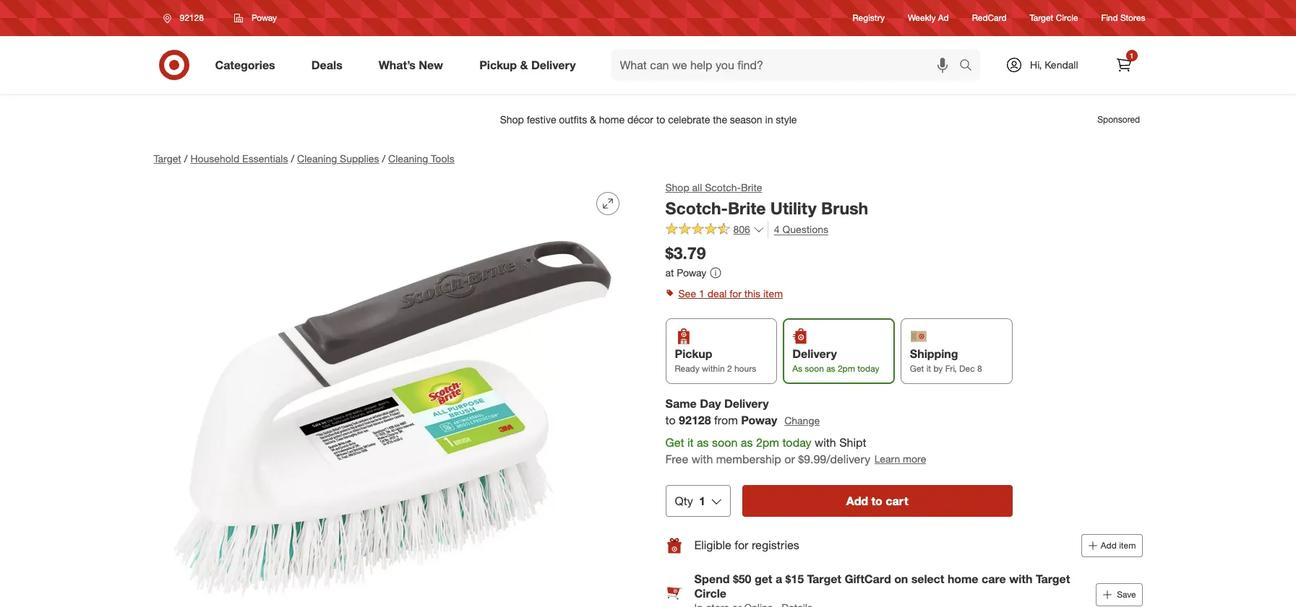 Task type: vqa. For each thing, say whether or not it's contained in the screenshot.
the on in the $9.99 When purchased online Spend $50 save $10, Spend $100 save $25 on select toys
no



Task type: locate. For each thing, give the bounding box(es) containing it.
what's new link
[[366, 49, 461, 81]]

2pm
[[838, 364, 855, 375], [756, 436, 779, 450]]

pickup & delivery link
[[467, 49, 594, 81]]

soon right as at right bottom
[[805, 364, 824, 375]]

poway inside dropdown button
[[251, 12, 277, 23]]

92128 left poway dropdown button
[[180, 12, 204, 23]]

on
[[894, 572, 908, 587]]

with right free
[[692, 452, 713, 467]]

target
[[1030, 13, 1053, 23], [154, 153, 181, 165], [807, 572, 841, 587], [1036, 572, 1070, 587]]

2 vertical spatial 1
[[699, 494, 705, 509]]

92128
[[180, 12, 204, 23], [679, 414, 711, 428]]

0 horizontal spatial with
[[692, 452, 713, 467]]

what's
[[379, 58, 416, 72]]

as up 'membership'
[[741, 436, 753, 450]]

1 vertical spatial delivery
[[792, 347, 837, 362]]

free
[[665, 452, 688, 467]]

add item button
[[1081, 535, 1142, 558]]

0 horizontal spatial /
[[184, 153, 188, 165]]

shop
[[665, 181, 689, 194]]

1 vertical spatial 92128
[[679, 414, 711, 428]]

1 vertical spatial get
[[665, 436, 684, 450]]

0 vertical spatial 1
[[1130, 51, 1134, 60]]

questions
[[782, 223, 828, 235]]

0 vertical spatial circle
[[1056, 13, 1078, 23]]

with
[[815, 436, 836, 450], [692, 452, 713, 467], [1009, 572, 1033, 587]]

pickup for ready
[[675, 347, 712, 362]]

/ right "supplies"
[[382, 153, 385, 165]]

pickup ready within 2 hours
[[675, 347, 756, 375]]

soon inside "get it as soon as 2pm today with shipt free with membership or $9.99/delivery learn more"
[[712, 436, 738, 450]]

pickup inside pickup & delivery link
[[479, 58, 517, 72]]

soon down the from
[[712, 436, 738, 450]]

2pm inside delivery as soon as 2pm today
[[838, 364, 855, 375]]

What can we help you find? suggestions appear below search field
[[611, 49, 963, 81]]

poway up "categories" link
[[251, 12, 277, 23]]

92128 inside dropdown button
[[180, 12, 204, 23]]

add item
[[1101, 541, 1136, 551]]

item up save
[[1119, 541, 1136, 551]]

1
[[1130, 51, 1134, 60], [699, 288, 705, 300], [699, 494, 705, 509]]

1 right see on the right of page
[[699, 288, 705, 300]]

at
[[665, 267, 674, 279]]

it up free
[[687, 436, 694, 450]]

as down to 92128
[[697, 436, 709, 450]]

1 vertical spatial pickup
[[675, 347, 712, 362]]

shipping
[[910, 347, 958, 362]]

0 vertical spatial add
[[846, 494, 868, 509]]

item right the this
[[763, 288, 783, 300]]

/ right essentials
[[291, 153, 294, 165]]

1 vertical spatial it
[[687, 436, 694, 450]]

advertisement region
[[142, 103, 1154, 137]]

1 horizontal spatial poway
[[677, 267, 706, 279]]

1 vertical spatial to
[[871, 494, 883, 509]]

0 horizontal spatial add
[[846, 494, 868, 509]]

806 link
[[665, 222, 765, 239]]

item
[[763, 288, 783, 300], [1119, 541, 1136, 551]]

1 horizontal spatial to
[[871, 494, 883, 509]]

1 vertical spatial 2pm
[[756, 436, 779, 450]]

shipt
[[839, 436, 866, 450]]

hi,
[[1030, 59, 1042, 71]]

1 horizontal spatial circle
[[1056, 13, 1078, 23]]

get inside "get it as soon as 2pm today with shipt free with membership or $9.99/delivery learn more"
[[665, 436, 684, 450]]

brite
[[741, 181, 762, 194], [728, 198, 766, 218]]

0 vertical spatial poway
[[251, 12, 277, 23]]

save
[[1117, 590, 1136, 600]]

0 horizontal spatial today
[[782, 436, 811, 450]]

circle left $50
[[694, 587, 726, 601]]

target circle
[[1030, 13, 1078, 23]]

0 horizontal spatial 2pm
[[756, 436, 779, 450]]

add left cart
[[846, 494, 868, 509]]

0 vertical spatial scotch-
[[705, 181, 741, 194]]

add for add item
[[1101, 541, 1117, 551]]

2 / from the left
[[291, 153, 294, 165]]

target link
[[154, 153, 181, 165]]

to inside button
[[871, 494, 883, 509]]

to 92128
[[665, 414, 711, 428]]

get up free
[[665, 436, 684, 450]]

weekly
[[908, 13, 936, 23]]

1 horizontal spatial cleaning
[[388, 153, 428, 165]]

pickup inside pickup ready within 2 hours
[[675, 347, 712, 362]]

1 vertical spatial item
[[1119, 541, 1136, 551]]

3 / from the left
[[382, 153, 385, 165]]

2 horizontal spatial delivery
[[792, 347, 837, 362]]

to
[[665, 414, 676, 428], [871, 494, 883, 509]]

dec
[[959, 364, 975, 375]]

1 vertical spatial 1
[[699, 288, 705, 300]]

2pm inside "get it as soon as 2pm today with shipt free with membership or $9.99/delivery learn more"
[[756, 436, 779, 450]]

delivery up as at right bottom
[[792, 347, 837, 362]]

within
[[702, 364, 725, 375]]

1 horizontal spatial /
[[291, 153, 294, 165]]

pickup up ready
[[675, 347, 712, 362]]

add up the save button
[[1101, 541, 1117, 551]]

with inside spend $50 get a $15 target giftcard on select home care with target circle
[[1009, 572, 1033, 587]]

home
[[948, 572, 978, 587]]

delivery up from poway
[[724, 397, 769, 412]]

1 / from the left
[[184, 153, 188, 165]]

add inside add to cart button
[[846, 494, 868, 509]]

scotch- right all
[[705, 181, 741, 194]]

1 vertical spatial with
[[692, 452, 713, 467]]

categories link
[[203, 49, 293, 81]]

1 down stores
[[1130, 51, 1134, 60]]

0 horizontal spatial circle
[[694, 587, 726, 601]]

select
[[911, 572, 944, 587]]

0 horizontal spatial item
[[763, 288, 783, 300]]

pickup left &
[[479, 58, 517, 72]]

find stores link
[[1101, 12, 1145, 24]]

for
[[729, 288, 742, 300], [735, 539, 748, 553]]

learn
[[875, 453, 900, 466]]

to down same
[[665, 414, 676, 428]]

get left by
[[910, 364, 924, 375]]

same day delivery
[[665, 397, 769, 412]]

2 vertical spatial delivery
[[724, 397, 769, 412]]

at poway
[[665, 267, 706, 279]]

more
[[903, 453, 926, 466]]

1 vertical spatial scotch-
[[665, 198, 728, 218]]

1 horizontal spatial add
[[1101, 541, 1117, 551]]

0 horizontal spatial to
[[665, 414, 676, 428]]

essentials
[[242, 153, 288, 165]]

1 vertical spatial add
[[1101, 541, 1117, 551]]

today up the or at the right of the page
[[782, 436, 811, 450]]

1 horizontal spatial 2pm
[[838, 364, 855, 375]]

with up $9.99/delivery
[[815, 436, 836, 450]]

1 vertical spatial for
[[735, 539, 748, 553]]

1 for qty 1
[[699, 494, 705, 509]]

today left by
[[857, 364, 879, 375]]

deal
[[707, 288, 727, 300]]

redcard
[[972, 13, 1007, 23]]

1 vertical spatial poway
[[677, 267, 706, 279]]

0 vertical spatial pickup
[[479, 58, 517, 72]]

1 vertical spatial circle
[[694, 587, 726, 601]]

target / household essentials / cleaning supplies / cleaning tools
[[154, 153, 454, 165]]

what's new
[[379, 58, 443, 72]]

it inside shipping get it by fri, dec 8
[[926, 364, 931, 375]]

0 vertical spatial it
[[926, 364, 931, 375]]

it
[[926, 364, 931, 375], [687, 436, 694, 450]]

today
[[857, 364, 879, 375], [782, 436, 811, 450]]

add inside add item button
[[1101, 541, 1117, 551]]

1 horizontal spatial delivery
[[724, 397, 769, 412]]

0 horizontal spatial soon
[[712, 436, 738, 450]]

poway right the from
[[741, 414, 777, 428]]

0 vertical spatial item
[[763, 288, 783, 300]]

0 horizontal spatial delivery
[[531, 58, 576, 72]]

get
[[755, 572, 772, 587]]

0 vertical spatial delivery
[[531, 58, 576, 72]]

for left the this
[[729, 288, 742, 300]]

2
[[727, 364, 732, 375]]

soon
[[805, 364, 824, 375], [712, 436, 738, 450]]

1 horizontal spatial item
[[1119, 541, 1136, 551]]

0 horizontal spatial cleaning
[[297, 153, 337, 165]]

1 vertical spatial soon
[[712, 436, 738, 450]]

deals link
[[299, 49, 361, 81]]

scotch- down all
[[665, 198, 728, 218]]

with right the care
[[1009, 572, 1033, 587]]

2 vertical spatial poway
[[741, 414, 777, 428]]

0 horizontal spatial as
[[697, 436, 709, 450]]

0 vertical spatial 2pm
[[838, 364, 855, 375]]

target right $15 on the bottom right of the page
[[807, 572, 841, 587]]

0 horizontal spatial poway
[[251, 12, 277, 23]]

1 horizontal spatial it
[[926, 364, 931, 375]]

cleaning left "supplies"
[[297, 153, 337, 165]]

circle left find
[[1056, 13, 1078, 23]]

2pm right as at right bottom
[[838, 364, 855, 375]]

household
[[190, 153, 239, 165]]

fri,
[[945, 364, 957, 375]]

0 vertical spatial 92128
[[180, 12, 204, 23]]

1 horizontal spatial get
[[910, 364, 924, 375]]

target up hi,
[[1030, 13, 1053, 23]]

2pm up 'membership'
[[756, 436, 779, 450]]

1 right qty
[[699, 494, 705, 509]]

poway button
[[225, 5, 286, 31]]

0 vertical spatial brite
[[741, 181, 762, 194]]

2 horizontal spatial with
[[1009, 572, 1033, 587]]

poway up see on the right of page
[[677, 267, 706, 279]]

as
[[792, 364, 802, 375]]

from
[[714, 414, 738, 428]]

add
[[846, 494, 868, 509], [1101, 541, 1117, 551]]

2 horizontal spatial as
[[826, 364, 835, 375]]

hours
[[734, 364, 756, 375]]

search button
[[953, 49, 987, 84]]

stores
[[1120, 13, 1145, 23]]

for right eligible
[[735, 539, 748, 553]]

weekly ad
[[908, 13, 949, 23]]

0 vertical spatial get
[[910, 364, 924, 375]]

0 horizontal spatial it
[[687, 436, 694, 450]]

1 horizontal spatial today
[[857, 364, 879, 375]]

0 horizontal spatial get
[[665, 436, 684, 450]]

/ right target link at the top left
[[184, 153, 188, 165]]

1 horizontal spatial pickup
[[675, 347, 712, 362]]

92128 down same
[[679, 414, 711, 428]]

1 vertical spatial today
[[782, 436, 811, 450]]

0 vertical spatial soon
[[805, 364, 824, 375]]

1 vertical spatial brite
[[728, 198, 766, 218]]

delivery right &
[[531, 58, 576, 72]]

cleaning left tools
[[388, 153, 428, 165]]

0 horizontal spatial 92128
[[180, 12, 204, 23]]

0 vertical spatial with
[[815, 436, 836, 450]]

it left by
[[926, 364, 931, 375]]

as right as at right bottom
[[826, 364, 835, 375]]

0 vertical spatial today
[[857, 364, 879, 375]]

2 horizontal spatial poway
[[741, 414, 777, 428]]

cleaning tools link
[[388, 153, 454, 165]]

1 inside see 1 deal for this item link
[[699, 288, 705, 300]]

1 horizontal spatial soon
[[805, 364, 824, 375]]

2 vertical spatial with
[[1009, 572, 1033, 587]]

circle inside spend $50 get a $15 target giftcard on select home care with target circle
[[694, 587, 726, 601]]

to left cart
[[871, 494, 883, 509]]

spend
[[694, 572, 730, 587]]

learn more button
[[874, 452, 927, 468]]

poway for at poway
[[677, 267, 706, 279]]

2 horizontal spatial /
[[382, 153, 385, 165]]

pickup & delivery
[[479, 58, 576, 72]]

1 horizontal spatial 92128
[[679, 414, 711, 428]]

0 horizontal spatial pickup
[[479, 58, 517, 72]]



Task type: describe. For each thing, give the bounding box(es) containing it.
scotch-brite utility brush, 1 of 10 image
[[154, 181, 631, 608]]

today inside "get it as soon as 2pm today with shipt free with membership or $9.99/delivery learn more"
[[782, 436, 811, 450]]

registries
[[752, 539, 799, 553]]

hi, kendall
[[1030, 59, 1078, 71]]

4 questions link
[[768, 222, 828, 238]]

save button
[[1096, 584, 1142, 607]]

1 inside 1 link
[[1130, 51, 1134, 60]]

see 1 deal for this item
[[678, 288, 783, 300]]

delivery for same day delivery
[[724, 397, 769, 412]]

deals
[[311, 58, 342, 72]]

by
[[933, 364, 943, 375]]

delivery as soon as 2pm today
[[792, 347, 879, 375]]

ad
[[938, 13, 949, 23]]

from poway
[[714, 414, 777, 428]]

add for add to cart
[[846, 494, 868, 509]]

redcard link
[[972, 12, 1007, 24]]

this
[[744, 288, 760, 300]]

a
[[776, 572, 782, 587]]

delivery inside delivery as soon as 2pm today
[[792, 347, 837, 362]]

qty
[[675, 494, 693, 509]]

it inside "get it as soon as 2pm today with shipt free with membership or $9.99/delivery learn more"
[[687, 436, 694, 450]]

kendall
[[1045, 59, 1078, 71]]

new
[[419, 58, 443, 72]]

806
[[733, 223, 750, 236]]

categories
[[215, 58, 275, 72]]

target circle link
[[1030, 12, 1078, 24]]

brush
[[821, 198, 868, 218]]

see
[[678, 288, 696, 300]]

get it as soon as 2pm today with shipt free with membership or $9.99/delivery learn more
[[665, 436, 926, 467]]

4
[[774, 223, 780, 235]]

utility
[[770, 198, 817, 218]]

0 vertical spatial to
[[665, 414, 676, 428]]

2 cleaning from the left
[[388, 153, 428, 165]]

target left household
[[154, 153, 181, 165]]

as inside delivery as soon as 2pm today
[[826, 364, 835, 375]]

registry
[[853, 13, 885, 23]]

household essentials link
[[190, 153, 288, 165]]

shipping get it by fri, dec 8
[[910, 347, 982, 375]]

eligible for registries
[[694, 539, 799, 553]]

spend $50 get a $15 target giftcard on select home care with target circle
[[694, 572, 1070, 601]]

1 horizontal spatial as
[[741, 436, 753, 450]]

find stores
[[1101, 13, 1145, 23]]

or
[[784, 452, 795, 467]]

cart
[[886, 494, 908, 509]]

shop all scotch-brite scotch-brite utility brush
[[665, 181, 868, 218]]

care
[[982, 572, 1006, 587]]

membership
[[716, 452, 781, 467]]

poway for from poway
[[741, 414, 777, 428]]

delivery for pickup & delivery
[[531, 58, 576, 72]]

add to cart
[[846, 494, 908, 509]]

search
[[953, 59, 987, 73]]

soon inside delivery as soon as 2pm today
[[805, 364, 824, 375]]

qty 1
[[675, 494, 705, 509]]

find
[[1101, 13, 1118, 23]]

today inside delivery as soon as 2pm today
[[857, 364, 879, 375]]

1 cleaning from the left
[[297, 153, 337, 165]]

get inside shipping get it by fri, dec 8
[[910, 364, 924, 375]]

see 1 deal for this item link
[[665, 284, 1142, 304]]

1 horizontal spatial with
[[815, 436, 836, 450]]

0 vertical spatial for
[[729, 288, 742, 300]]

item inside button
[[1119, 541, 1136, 551]]

pickup for &
[[479, 58, 517, 72]]

change button
[[784, 413, 821, 429]]

&
[[520, 58, 528, 72]]

same
[[665, 397, 697, 412]]

1 link
[[1108, 49, 1140, 81]]

4 questions
[[774, 223, 828, 235]]

weekly ad link
[[908, 12, 949, 24]]

target right the care
[[1036, 572, 1070, 587]]

$9.99/delivery
[[798, 452, 871, 467]]

cleaning supplies link
[[297, 153, 379, 165]]

ready
[[675, 364, 699, 375]]

change
[[784, 415, 820, 427]]

supplies
[[340, 153, 379, 165]]

day
[[700, 397, 721, 412]]

$15
[[785, 572, 804, 587]]

$3.79
[[665, 243, 706, 263]]

add to cart button
[[742, 486, 1012, 517]]

$50
[[733, 572, 751, 587]]

8
[[977, 364, 982, 375]]

1 for see 1 deal for this item
[[699, 288, 705, 300]]

registry link
[[853, 12, 885, 24]]

tools
[[431, 153, 454, 165]]

all
[[692, 181, 702, 194]]



